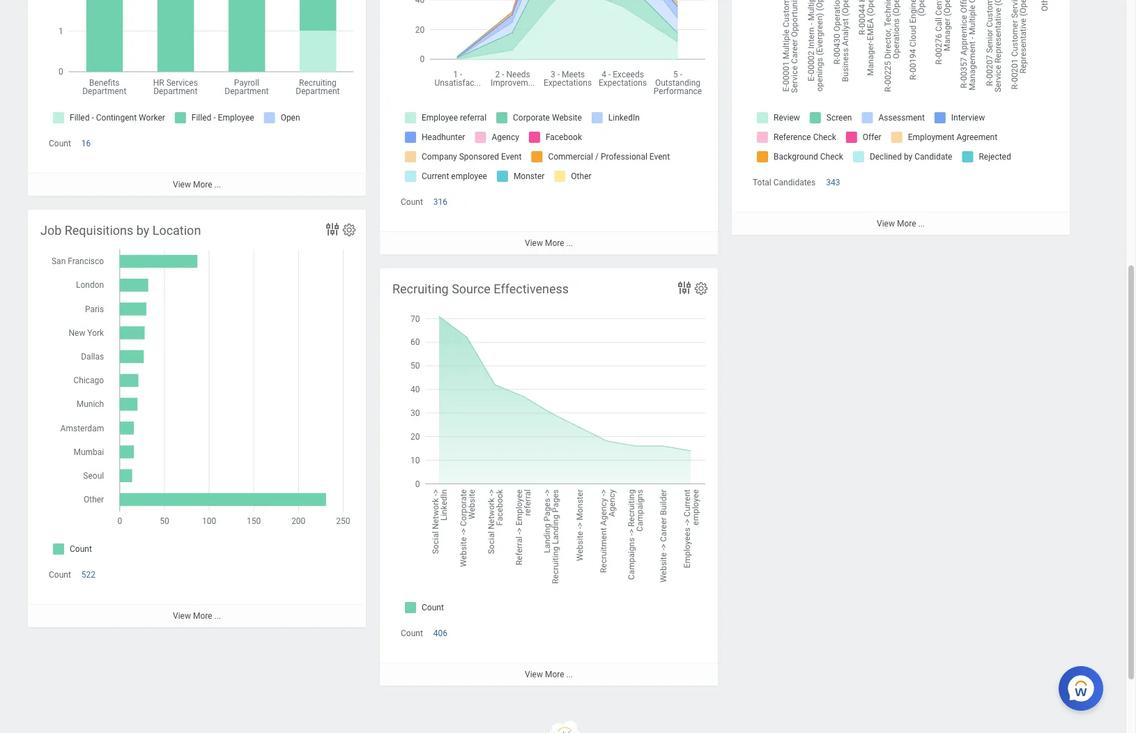 Task type: describe. For each thing, give the bounding box(es) containing it.
406 button
[[433, 628, 450, 639]]

source
[[452, 282, 491, 296]]

performance by hiring source element
[[380, 0, 718, 255]]

... for 16
[[214, 180, 221, 190]]

406
[[433, 629, 448, 639]]

count for 316
[[401, 197, 423, 207]]

job requisitions by location
[[40, 223, 201, 238]]

view for 343
[[877, 219, 895, 229]]

316
[[433, 197, 448, 207]]

configure recruiting source effectiveness image
[[694, 281, 709, 296]]

16
[[81, 139, 91, 149]]

recruiting source effectiveness element
[[380, 268, 718, 686]]

headcount & open positions element
[[28, 0, 366, 196]]

configure and view chart data image for recruiting source effectiveness
[[676, 280, 693, 296]]

view inside job requisitions by location element
[[173, 612, 191, 621]]

configure job requisitions by location image
[[342, 222, 357, 238]]

requisitions
[[65, 223, 133, 238]]

... for 343
[[918, 219, 925, 229]]

view more ... inside job requisitions by location element
[[173, 612, 221, 621]]

recruiting
[[392, 282, 449, 296]]

16 button
[[81, 138, 93, 149]]

view for 16
[[173, 180, 191, 190]]

316 button
[[433, 197, 450, 208]]

view more ... for 343
[[877, 219, 925, 229]]

count for 16
[[49, 139, 71, 149]]

by
[[136, 223, 149, 238]]



Task type: locate. For each thing, give the bounding box(es) containing it.
configure and view chart data image left configure job requisitions by location icon
[[324, 221, 341, 238]]

count for 522
[[49, 570, 71, 580]]

view more ... for 316
[[525, 239, 573, 248]]

count inside recruiting source effectiveness element
[[401, 629, 423, 639]]

view inside candidate pipeline summary element
[[877, 219, 895, 229]]

... inside performance by hiring source element
[[566, 239, 573, 248]]

... inside job requisitions by location element
[[214, 612, 221, 621]]

count inside 'element'
[[49, 139, 71, 149]]

... inside recruiting source effectiveness element
[[566, 670, 573, 680]]

count
[[49, 139, 71, 149], [401, 197, 423, 207], [49, 570, 71, 580], [401, 629, 423, 639]]

count left 16
[[49, 139, 71, 149]]

more for 343
[[897, 219, 916, 229]]

522
[[81, 570, 96, 580]]

view inside recruiting source effectiveness element
[[525, 670, 543, 680]]

count left 522
[[49, 570, 71, 580]]

more inside recruiting source effectiveness element
[[545, 670, 564, 680]]

view more ... link for 316
[[380, 232, 718, 255]]

343
[[826, 178, 840, 188]]

more inside performance by hiring source element
[[545, 239, 564, 248]]

view inside performance by hiring source element
[[525, 239, 543, 248]]

candidate pipeline summary element
[[732, 0, 1070, 235]]

configure and view chart data image for job requisitions by location
[[324, 221, 341, 238]]

count inside performance by hiring source element
[[401, 197, 423, 207]]

view more ... link
[[28, 173, 366, 196], [732, 212, 1070, 235], [380, 232, 718, 255], [28, 605, 366, 628], [380, 663, 718, 686]]

...
[[214, 180, 221, 190], [918, 219, 925, 229], [566, 239, 573, 248], [214, 612, 221, 621], [566, 670, 573, 680]]

location
[[152, 223, 201, 238]]

view more ... link for 343
[[732, 212, 1070, 235]]

total
[[753, 178, 772, 188]]

522 button
[[81, 570, 98, 581]]

more for 16
[[193, 180, 212, 190]]

343 button
[[826, 177, 842, 188]]

view for 316
[[525, 239, 543, 248]]

view more ...
[[173, 180, 221, 190], [877, 219, 925, 229], [525, 239, 573, 248], [173, 612, 221, 621], [525, 670, 573, 680]]

more inside the headcount & open positions 'element'
[[193, 180, 212, 190]]

more for 316
[[545, 239, 564, 248]]

view more ... inside the headcount & open positions 'element'
[[173, 180, 221, 190]]

view inside the headcount & open positions 'element'
[[173, 180, 191, 190]]

job
[[40, 223, 62, 238]]

more inside job requisitions by location element
[[193, 612, 212, 621]]

0 horizontal spatial configure and view chart data image
[[324, 221, 341, 238]]

configure and view chart data image left configure recruiting source effectiveness icon
[[676, 280, 693, 296]]

view more ... inside performance by hiring source element
[[525, 239, 573, 248]]

more
[[193, 180, 212, 190], [897, 219, 916, 229], [545, 239, 564, 248], [193, 612, 212, 621], [545, 670, 564, 680]]

0 vertical spatial configure and view chart data image
[[324, 221, 341, 238]]

view more ... inside recruiting source effectiveness element
[[525, 670, 573, 680]]

candidates
[[774, 178, 816, 188]]

count inside job requisitions by location element
[[49, 570, 71, 580]]

count left the 406
[[401, 629, 423, 639]]

more inside candidate pipeline summary element
[[897, 219, 916, 229]]

view more ... inside candidate pipeline summary element
[[877, 219, 925, 229]]

configure and view chart data image
[[324, 221, 341, 238], [676, 280, 693, 296]]

1 vertical spatial configure and view chart data image
[[676, 280, 693, 296]]

count left '316'
[[401, 197, 423, 207]]

view more ... link for 16
[[28, 173, 366, 196]]

job requisitions by location element
[[28, 210, 366, 628]]

total candidates
[[753, 178, 816, 188]]

1 horizontal spatial configure and view chart data image
[[676, 280, 693, 296]]

... for 316
[[566, 239, 573, 248]]

count for 406
[[401, 629, 423, 639]]

recruiting source effectiveness
[[392, 282, 569, 296]]

view more ... for 16
[[173, 180, 221, 190]]

... inside candidate pipeline summary element
[[918, 219, 925, 229]]

view
[[173, 180, 191, 190], [877, 219, 895, 229], [525, 239, 543, 248], [173, 612, 191, 621], [525, 670, 543, 680]]

... inside the headcount & open positions 'element'
[[214, 180, 221, 190]]

effectiveness
[[494, 282, 569, 296]]



Task type: vqa. For each thing, say whether or not it's contained in the screenshot.
the "Reports"
no



